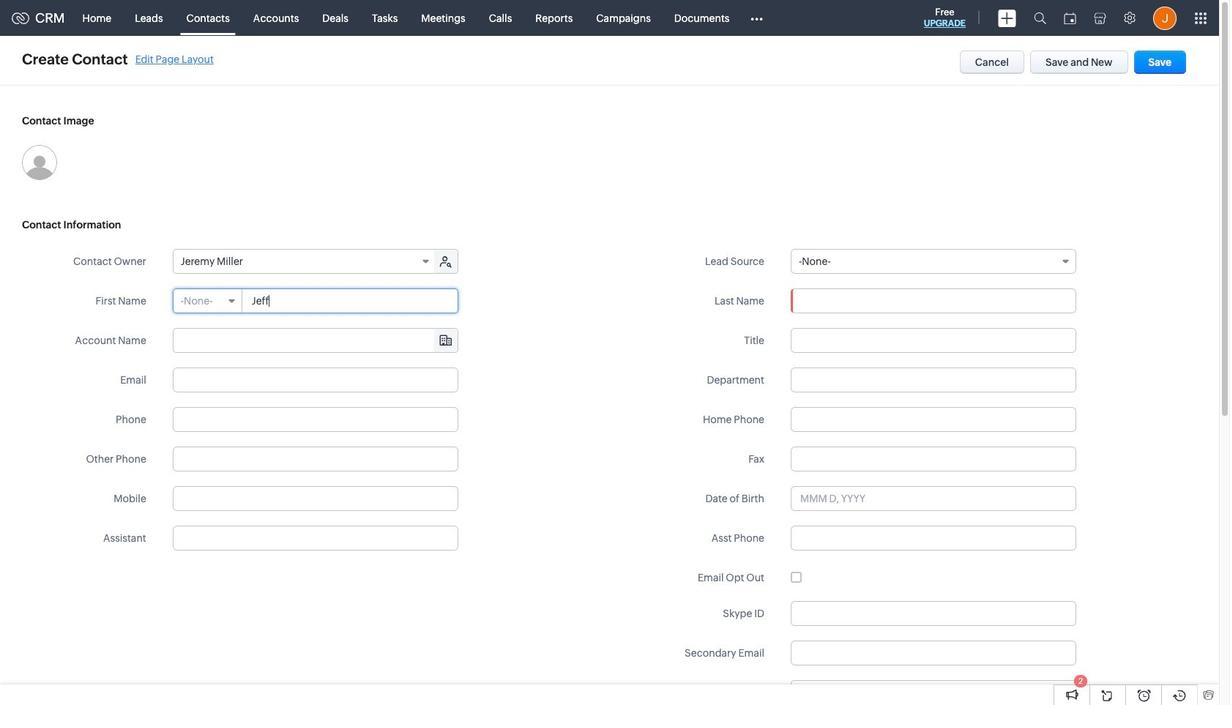 Task type: describe. For each thing, give the bounding box(es) containing it.
search element
[[1026, 0, 1056, 36]]

create menu element
[[990, 0, 1026, 36]]

search image
[[1034, 12, 1047, 24]]

Other Modules field
[[742, 6, 773, 30]]

MMM D, YYYY text field
[[791, 486, 1077, 511]]

create menu image
[[998, 9, 1017, 27]]



Task type: vqa. For each thing, say whether or not it's contained in the screenshot.
'A' link
no



Task type: locate. For each thing, give the bounding box(es) containing it.
None text field
[[791, 289, 1077, 314], [243, 289, 458, 313], [173, 368, 458, 393], [173, 407, 458, 432], [791, 407, 1077, 432], [791, 447, 1077, 472], [173, 486, 458, 511], [173, 526, 458, 551], [791, 526, 1077, 551], [811, 681, 1076, 705], [791, 289, 1077, 314], [243, 289, 458, 313], [173, 368, 458, 393], [173, 407, 458, 432], [791, 407, 1077, 432], [791, 447, 1077, 472], [173, 486, 458, 511], [173, 526, 458, 551], [791, 526, 1077, 551], [811, 681, 1076, 705]]

calendar image
[[1064, 12, 1077, 24]]

None text field
[[791, 328, 1077, 353], [791, 368, 1077, 393], [173, 447, 458, 472], [791, 601, 1077, 626], [791, 641, 1077, 666], [791, 328, 1077, 353], [791, 368, 1077, 393], [173, 447, 458, 472], [791, 601, 1077, 626], [791, 641, 1077, 666]]

logo image
[[12, 12, 29, 24]]

profile image
[[1154, 6, 1177, 30]]

image image
[[22, 145, 57, 180]]

profile element
[[1145, 0, 1186, 36]]

None field
[[791, 249, 1077, 274], [173, 250, 436, 273], [173, 289, 242, 313], [791, 249, 1077, 274], [173, 250, 436, 273], [173, 289, 242, 313]]



